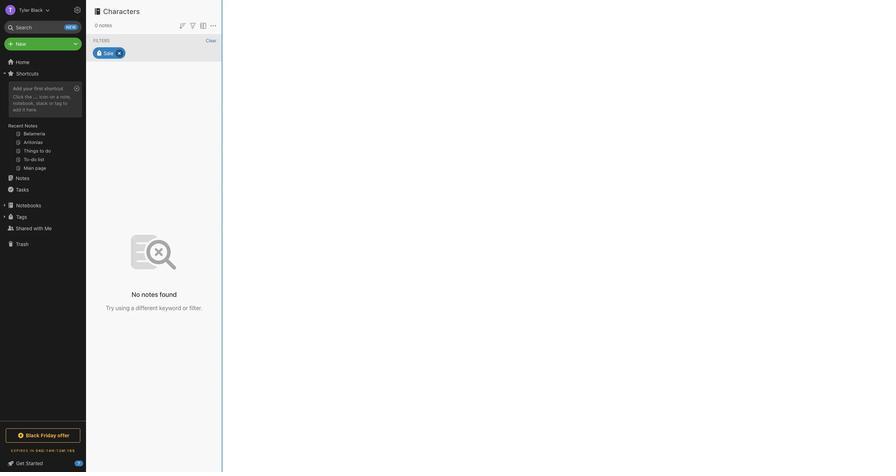 Task type: describe. For each thing, give the bounding box(es) containing it.
tasks
[[16, 187, 29, 193]]

new button
[[4, 38, 82, 51]]

notebook,
[[13, 100, 35, 106]]

friday
[[41, 433, 56, 439]]

click to collapse image
[[83, 459, 89, 468]]

add
[[13, 107, 21, 112]]

to
[[63, 100, 67, 106]]

recent notes
[[8, 123, 38, 129]]

View options field
[[197, 21, 208, 30]]

clear
[[206, 38, 217, 43]]

notes link
[[0, 172, 86, 184]]

or inside note list element
[[183, 305, 188, 311]]

icon
[[39, 94, 48, 100]]

the
[[25, 94, 32, 100]]

first
[[34, 86, 43, 91]]

More actions field
[[209, 21, 218, 30]]

Account field
[[0, 3, 50, 17]]

keyword
[[159, 305, 181, 311]]

notebooks link
[[0, 200, 86, 211]]

black inside the account field
[[31, 7, 43, 13]]

get started
[[16, 461, 43, 467]]

new
[[16, 41, 26, 47]]

notes for no
[[142, 291, 158, 299]]

add
[[13, 86, 22, 91]]

0
[[95, 22, 98, 28]]

a for ...
[[56, 94, 59, 100]]

offer
[[57, 433, 69, 439]]

04d:14h:13m:16s
[[36, 449, 75, 453]]

or inside icon on a note, notebook, stack or tag to add it here.
[[49, 100, 53, 106]]

with
[[34, 225, 43, 231]]

sale button
[[93, 47, 125, 59]]

your
[[23, 86, 33, 91]]

add filters image
[[189, 21, 197, 30]]

no
[[132, 291, 140, 299]]

on
[[50, 94, 55, 100]]

shared with me
[[16, 225, 52, 231]]

click
[[13, 94, 24, 100]]

note list element
[[86, 0, 223, 472]]

7
[[78, 461, 80, 466]]

Search text field
[[9, 21, 77, 34]]

new
[[66, 25, 76, 29]]

expires in 04d:14h:13m:16s
[[11, 449, 75, 453]]

note,
[[60, 94, 71, 100]]

started
[[26, 461, 43, 467]]

tree containing home
[[0, 56, 86, 421]]

Help and Learning task checklist field
[[0, 458, 86, 470]]

shared
[[16, 225, 32, 231]]

it
[[22, 107, 25, 112]]

no notes found
[[132, 291, 177, 299]]

black friday offer button
[[6, 429, 80, 443]]

recent
[[8, 123, 23, 129]]

notes for 0
[[99, 22, 112, 28]]

home link
[[0, 56, 86, 68]]

click the ...
[[13, 94, 38, 100]]

shortcuts button
[[0, 68, 86, 79]]

home
[[16, 59, 29, 65]]



Task type: vqa. For each thing, say whether or not it's contained in the screenshot.
first tab list from the bottom of the page
no



Task type: locate. For each thing, give the bounding box(es) containing it.
shared with me link
[[0, 223, 86, 234]]

try
[[106, 305, 114, 311]]

notes
[[25, 123, 38, 129], [16, 175, 29, 181]]

black right tyler
[[31, 7, 43, 13]]

black inside popup button
[[26, 433, 39, 439]]

clear button
[[206, 38, 217, 43]]

tag
[[55, 100, 62, 106]]

try using a different keyword or filter.
[[106, 305, 202, 311]]

notes
[[99, 22, 112, 28], [142, 291, 158, 299]]

or down on
[[49, 100, 53, 106]]

filters
[[93, 38, 110, 43]]

tree
[[0, 56, 86, 421]]

0 horizontal spatial a
[[56, 94, 59, 100]]

1 vertical spatial a
[[131, 305, 134, 311]]

in
[[30, 449, 34, 453]]

expand tags image
[[2, 214, 8, 220]]

a
[[56, 94, 59, 100], [131, 305, 134, 311]]

notes up different
[[142, 291, 158, 299]]

notes right the recent
[[25, 123, 38, 129]]

0 vertical spatial black
[[31, 7, 43, 13]]

1 vertical spatial or
[[183, 305, 188, 311]]

settings image
[[73, 6, 82, 14]]

notebooks
[[16, 202, 41, 208]]

...
[[33, 94, 38, 100]]

1 vertical spatial notes
[[142, 291, 158, 299]]

black friday offer
[[26, 433, 69, 439]]

group
[[0, 79, 86, 175]]

black up in
[[26, 433, 39, 439]]

group containing add your first shortcut
[[0, 79, 86, 175]]

tyler black
[[19, 7, 43, 13]]

Sort options field
[[178, 21, 187, 30]]

0 horizontal spatial or
[[49, 100, 53, 106]]

or
[[49, 100, 53, 106], [183, 305, 188, 311]]

get
[[16, 461, 24, 467]]

1 horizontal spatial a
[[131, 305, 134, 311]]

sale
[[104, 50, 113, 56]]

tyler
[[19, 7, 30, 13]]

0 vertical spatial a
[[56, 94, 59, 100]]

add your first shortcut
[[13, 86, 63, 91]]

expires
[[11, 449, 28, 453]]

filter.
[[189, 305, 202, 311]]

notes up tasks
[[16, 175, 29, 181]]

different
[[136, 305, 158, 311]]

new search field
[[9, 21, 78, 34]]

note window - empty element
[[223, 0, 885, 472]]

expand notebooks image
[[2, 203, 8, 208]]

a for no notes found
[[131, 305, 134, 311]]

0 vertical spatial notes
[[25, 123, 38, 129]]

a right on
[[56, 94, 59, 100]]

1 vertical spatial notes
[[16, 175, 29, 181]]

1 horizontal spatial or
[[183, 305, 188, 311]]

notes inside group
[[25, 123, 38, 129]]

a inside icon on a note, notebook, stack or tag to add it here.
[[56, 94, 59, 100]]

tags button
[[0, 211, 86, 223]]

notes right 0
[[99, 22, 112, 28]]

using
[[116, 305, 130, 311]]

more actions image
[[209, 21, 218, 30]]

stack
[[36, 100, 48, 106]]

shortcut
[[44, 86, 63, 91]]

0 vertical spatial or
[[49, 100, 53, 106]]

a right using
[[131, 305, 134, 311]]

found
[[160, 291, 177, 299]]

1 horizontal spatial notes
[[142, 291, 158, 299]]

a inside note list element
[[131, 305, 134, 311]]

here.
[[26, 107, 38, 112]]

icon on a note, notebook, stack or tag to add it here.
[[13, 94, 71, 112]]

black
[[31, 7, 43, 13], [26, 433, 39, 439]]

characters
[[103, 7, 140, 15]]

0 horizontal spatial notes
[[99, 22, 112, 28]]

trash
[[16, 241, 29, 247]]

1 vertical spatial black
[[26, 433, 39, 439]]

shortcuts
[[16, 70, 39, 77]]

tasks button
[[0, 184, 86, 195]]

tags
[[16, 214, 27, 220]]

me
[[45, 225, 52, 231]]

Add filters field
[[189, 21, 197, 30]]

or left filter.
[[183, 305, 188, 311]]

trash link
[[0, 238, 86, 250]]

0 notes
[[95, 22, 112, 28]]

0 vertical spatial notes
[[99, 22, 112, 28]]



